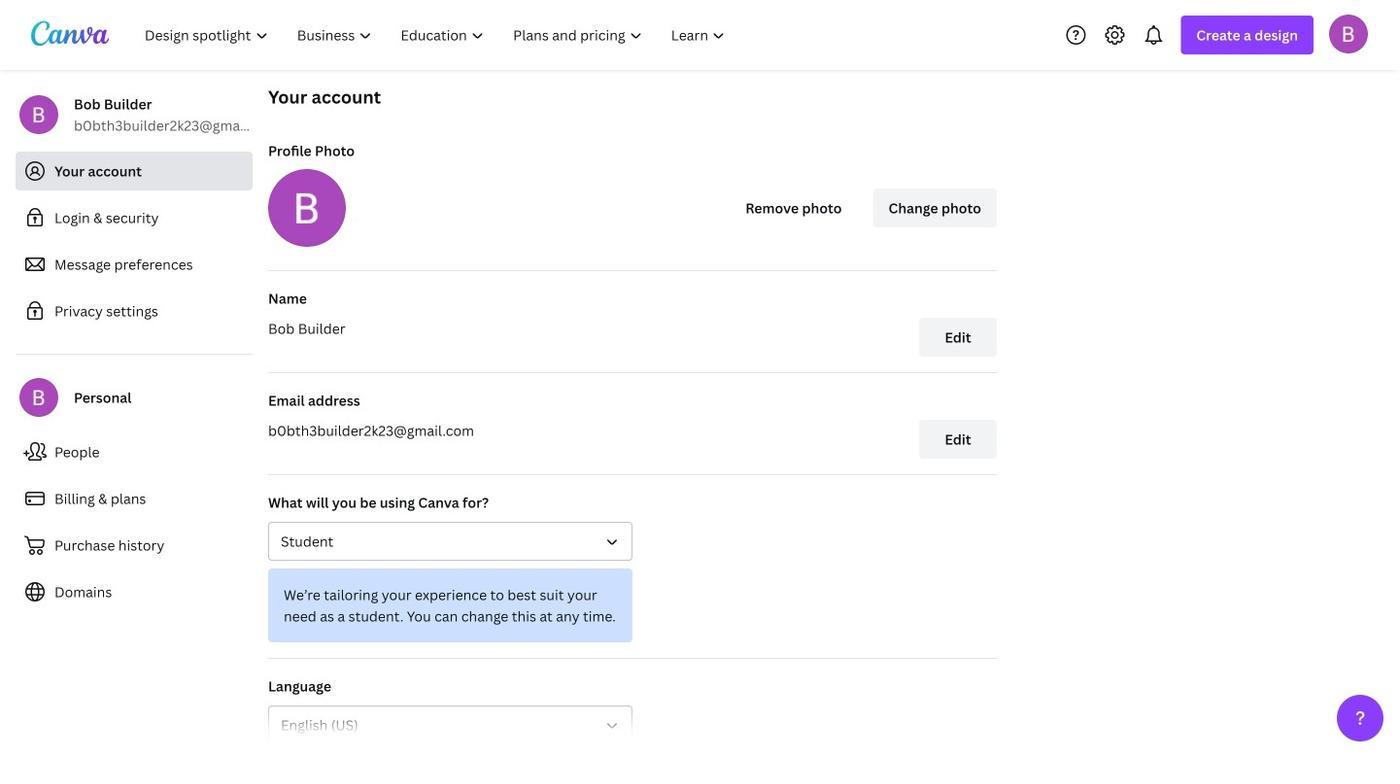 Task type: vqa. For each thing, say whether or not it's contained in the screenshot.
"Top level navigation" element
yes



Task type: locate. For each thing, give the bounding box(es) containing it.
top level navigation element
[[132, 16, 742, 54]]

None button
[[268, 522, 633, 561]]

Language: English (US) button
[[268, 706, 633, 745]]

bob builder image
[[1330, 14, 1369, 53]]



